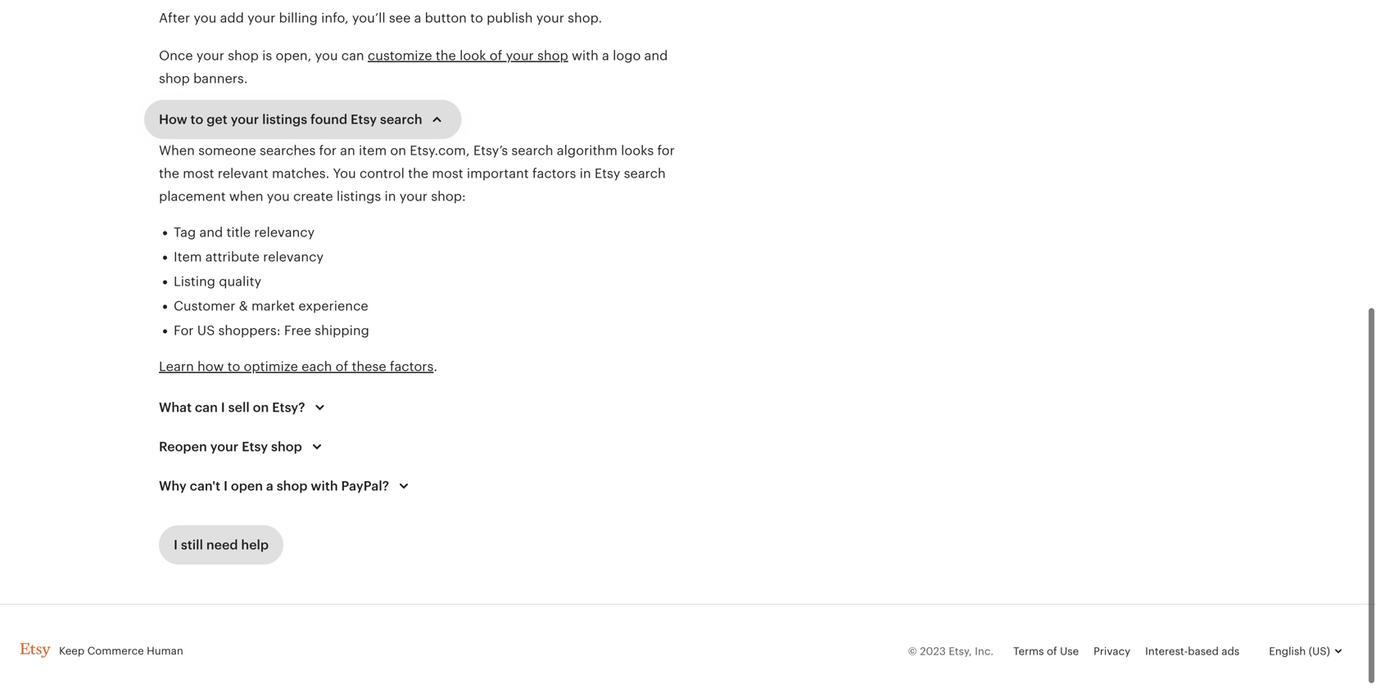 Task type: locate. For each thing, give the bounding box(es) containing it.
customer
[[174, 299, 235, 314]]

shop inside "with a logo and shop banners."
[[159, 71, 190, 86]]

you
[[333, 166, 356, 181]]

relevancy up market
[[263, 250, 324, 265]]

listing quality
[[174, 274, 261, 289]]

in down algorithm in the top left of the page
[[580, 166, 591, 181]]

0 horizontal spatial most
[[183, 166, 214, 181]]

on right item
[[390, 143, 406, 158]]

0 horizontal spatial on
[[253, 401, 269, 415]]

i
[[221, 401, 225, 415], [224, 479, 228, 494], [174, 538, 178, 553]]

you right when
[[267, 189, 290, 204]]

how
[[197, 360, 224, 374]]

customize
[[368, 48, 432, 63]]

and right logo
[[644, 48, 668, 63]]

0 vertical spatial etsy
[[351, 112, 377, 127]]

and
[[644, 48, 668, 63], [199, 225, 223, 240]]

1 horizontal spatial etsy
[[351, 112, 377, 127]]

you right open,
[[315, 48, 338, 63]]

of left use
[[1047, 646, 1057, 658]]

you left add
[[194, 11, 217, 25]]

i right the can't
[[224, 479, 228, 494]]

commerce
[[87, 645, 144, 658]]

0 horizontal spatial in
[[385, 189, 396, 204]]

on right sell
[[253, 401, 269, 415]]

factors right these
[[390, 360, 434, 374]]

listings up searches
[[262, 112, 307, 127]]

0 vertical spatial and
[[644, 48, 668, 63]]

0 vertical spatial with
[[572, 48, 599, 63]]

0 horizontal spatial and
[[199, 225, 223, 240]]

you'll
[[352, 11, 386, 25]]

2 horizontal spatial etsy
[[595, 166, 620, 181]]

etsy up open
[[242, 440, 268, 455]]

open,
[[276, 48, 312, 63]]

reopen your etsy shop
[[159, 440, 302, 455]]

of right each
[[336, 360, 348, 374]]

2 for from the left
[[657, 143, 675, 158]]

2 vertical spatial etsy
[[242, 440, 268, 455]]

1 horizontal spatial factors
[[532, 166, 576, 181]]

sell
[[228, 401, 250, 415]]

english
[[1269, 646, 1306, 658]]

can down you'll
[[341, 48, 364, 63]]

for left an
[[319, 143, 337, 158]]

factors down algorithm in the top left of the page
[[532, 166, 576, 181]]

0 vertical spatial you
[[194, 11, 217, 25]]

privacy link
[[1094, 646, 1131, 658]]

on
[[390, 143, 406, 158], [253, 401, 269, 415]]

© 2023 etsy, inc. link
[[908, 646, 994, 658]]

once your shop is open, you can customize the look of your shop
[[159, 48, 568, 63]]

i left still
[[174, 538, 178, 553]]

info,
[[321, 11, 349, 25]]

1 horizontal spatial search
[[512, 143, 553, 158]]

listings down the you
[[337, 189, 381, 204]]

button
[[425, 11, 467, 25]]

0 horizontal spatial a
[[266, 479, 274, 494]]

the down "etsy.com,"
[[408, 166, 429, 181]]

can
[[341, 48, 364, 63], [195, 401, 218, 415]]

etsy,
[[949, 646, 972, 658]]

2 horizontal spatial of
[[1047, 646, 1057, 658]]

1 horizontal spatial and
[[644, 48, 668, 63]]

1 vertical spatial search
[[512, 143, 553, 158]]

(us)
[[1309, 646, 1330, 658]]

etsy.com,
[[410, 143, 470, 158]]

0 vertical spatial i
[[221, 401, 225, 415]]

most up "placement"
[[183, 166, 214, 181]]

i left sell
[[221, 401, 225, 415]]

2 horizontal spatial to
[[470, 11, 483, 25]]

and right the tag
[[199, 225, 223, 240]]

most up shop:
[[432, 166, 463, 181]]

1 for from the left
[[319, 143, 337, 158]]

1 horizontal spatial on
[[390, 143, 406, 158]]

1 horizontal spatial for
[[657, 143, 675, 158]]

0 vertical spatial listings
[[262, 112, 307, 127]]

0 horizontal spatial of
[[336, 360, 348, 374]]

add
[[220, 11, 244, 25]]

i still need help
[[174, 538, 269, 553]]

2 vertical spatial a
[[266, 479, 274, 494]]

help
[[241, 538, 269, 553]]

interest-
[[1145, 646, 1188, 658]]

0 vertical spatial factors
[[532, 166, 576, 181]]

etsy up item
[[351, 112, 377, 127]]

0 horizontal spatial with
[[311, 479, 338, 494]]

1 horizontal spatial to
[[227, 360, 240, 374]]

relevancy up "item attribute relevancy"
[[254, 225, 315, 240]]

your left shop:
[[400, 189, 428, 204]]

is
[[262, 48, 272, 63]]

us
[[197, 324, 215, 338]]

found
[[311, 112, 347, 127]]

0 vertical spatial of
[[490, 48, 502, 63]]

search up important
[[512, 143, 553, 158]]

2 horizontal spatial you
[[315, 48, 338, 63]]

2 vertical spatial of
[[1047, 646, 1057, 658]]

to left "get"
[[191, 112, 203, 127]]

title
[[227, 225, 251, 240]]

of right look
[[490, 48, 502, 63]]

0 horizontal spatial factors
[[390, 360, 434, 374]]

1 horizontal spatial a
[[414, 11, 421, 25]]

1 vertical spatial a
[[602, 48, 609, 63]]

publish
[[487, 11, 533, 25]]

with left paypal?
[[311, 479, 338, 494]]

algorithm
[[557, 143, 618, 158]]

your down 'what can i sell on etsy?'
[[210, 440, 239, 455]]

keep
[[59, 645, 84, 658]]

after
[[159, 11, 190, 25]]

0 horizontal spatial can
[[195, 401, 218, 415]]

keep commerce human
[[59, 645, 183, 658]]

1 horizontal spatial most
[[432, 166, 463, 181]]

0 vertical spatial on
[[390, 143, 406, 158]]

1 vertical spatial listings
[[337, 189, 381, 204]]

can right what
[[195, 401, 218, 415]]

1 horizontal spatial in
[[580, 166, 591, 181]]

1 vertical spatial on
[[253, 401, 269, 415]]

attribute
[[205, 250, 260, 265]]

what can i sell on etsy?
[[159, 401, 305, 415]]

the left look
[[436, 48, 456, 63]]

a right open
[[266, 479, 274, 494]]

of
[[490, 48, 502, 63], [336, 360, 348, 374], [1047, 646, 1057, 658]]

with
[[572, 48, 599, 63], [311, 479, 338, 494]]

1 vertical spatial i
[[224, 479, 228, 494]]

how to get your listings found etsy search
[[159, 112, 422, 127]]

0 horizontal spatial etsy
[[242, 440, 268, 455]]

once
[[159, 48, 193, 63]]

1 vertical spatial of
[[336, 360, 348, 374]]

in
[[580, 166, 591, 181], [385, 189, 396, 204]]

listings inside dropdown button
[[262, 112, 307, 127]]

0 horizontal spatial the
[[159, 166, 179, 181]]

a left logo
[[602, 48, 609, 63]]

shop down once
[[159, 71, 190, 86]]

to
[[470, 11, 483, 25], [191, 112, 203, 127], [227, 360, 240, 374]]

1 vertical spatial with
[[311, 479, 338, 494]]

to right how
[[227, 360, 240, 374]]

to right button
[[470, 11, 483, 25]]

2 vertical spatial i
[[174, 538, 178, 553]]

for right looks
[[657, 143, 675, 158]]

1 vertical spatial in
[[385, 189, 396, 204]]

experience
[[299, 299, 368, 314]]

shop down shop.
[[537, 48, 568, 63]]

2 vertical spatial you
[[267, 189, 290, 204]]

your left shop.
[[536, 11, 564, 25]]

1 vertical spatial to
[[191, 112, 203, 127]]

1 horizontal spatial you
[[267, 189, 290, 204]]

your inside when someone searches for an item on etsy.com, etsy's search algorithm looks for the most relevant matches. you control the most important factors in etsy search placement when you create listings in your shop:
[[400, 189, 428, 204]]

for
[[319, 143, 337, 158], [657, 143, 675, 158]]

someone
[[198, 143, 256, 158]]

1 horizontal spatial listings
[[337, 189, 381, 204]]

1 vertical spatial you
[[315, 48, 338, 63]]

reopen
[[159, 440, 207, 455]]

when
[[159, 143, 195, 158]]

why can't i open a shop with paypal?
[[159, 479, 389, 494]]

the down when
[[159, 166, 179, 181]]

etsy down algorithm in the top left of the page
[[595, 166, 620, 181]]

2 horizontal spatial a
[[602, 48, 609, 63]]

optimize
[[244, 360, 298, 374]]

customize the look of your shop link
[[368, 48, 568, 63]]

2 vertical spatial search
[[624, 166, 666, 181]]

listing
[[174, 274, 215, 289]]

you
[[194, 11, 217, 25], [315, 48, 338, 63], [267, 189, 290, 204]]

search down looks
[[624, 166, 666, 181]]

1 vertical spatial etsy
[[595, 166, 620, 181]]

2 horizontal spatial search
[[624, 166, 666, 181]]

1 vertical spatial can
[[195, 401, 218, 415]]

relevant
[[218, 166, 268, 181]]

with down shop.
[[572, 48, 599, 63]]

0 horizontal spatial listings
[[262, 112, 307, 127]]

1 vertical spatial factors
[[390, 360, 434, 374]]

0 vertical spatial a
[[414, 11, 421, 25]]

relevancy
[[254, 225, 315, 240], [263, 250, 324, 265]]

etsy's
[[473, 143, 508, 158]]

a inside "with a logo and shop banners."
[[602, 48, 609, 63]]

shop.
[[568, 11, 602, 25]]

1 horizontal spatial can
[[341, 48, 364, 63]]

when
[[229, 189, 263, 204]]

a right see
[[414, 11, 421, 25]]

0 vertical spatial search
[[380, 112, 422, 127]]

1 most from the left
[[183, 166, 214, 181]]

1 horizontal spatial the
[[408, 166, 429, 181]]

i still need help link
[[159, 526, 284, 565]]

2 horizontal spatial the
[[436, 48, 456, 63]]

1 horizontal spatial with
[[572, 48, 599, 63]]

0 horizontal spatial search
[[380, 112, 422, 127]]

0 horizontal spatial to
[[191, 112, 203, 127]]

item attribute relevancy
[[174, 250, 324, 265]]

control
[[360, 166, 405, 181]]

on inside when someone searches for an item on etsy.com, etsy's search algorithm looks for the most relevant matches. you control the most important factors in etsy search placement when you create listings in your shop:
[[390, 143, 406, 158]]

0 horizontal spatial for
[[319, 143, 337, 158]]

your right "get"
[[231, 112, 259, 127]]

search inside dropdown button
[[380, 112, 422, 127]]

tag
[[174, 225, 196, 240]]

0 horizontal spatial you
[[194, 11, 217, 25]]

free
[[284, 324, 311, 338]]

listings
[[262, 112, 307, 127], [337, 189, 381, 204]]

.
[[434, 360, 437, 374]]

in down control
[[385, 189, 396, 204]]

search up item
[[380, 112, 422, 127]]

shop right open
[[277, 479, 308, 494]]



Task type: describe. For each thing, give the bounding box(es) containing it.
to inside how to get your listings found etsy search dropdown button
[[191, 112, 203, 127]]

what can i sell on etsy? button
[[144, 388, 345, 428]]

shop up why can't i open a shop with paypal? dropdown button
[[271, 440, 302, 455]]

quality
[[219, 274, 261, 289]]

learn
[[159, 360, 194, 374]]

2 vertical spatial to
[[227, 360, 240, 374]]

shop:
[[431, 189, 466, 204]]

billing
[[279, 11, 318, 25]]

looks
[[621, 143, 654, 158]]

shop left is
[[228, 48, 259, 63]]

see
[[389, 11, 411, 25]]

after you add your billing info, you'll see a button to publish your shop.
[[159, 11, 602, 25]]

why can't i open a shop with paypal? button
[[144, 467, 429, 506]]

still
[[181, 538, 203, 553]]

open
[[231, 479, 263, 494]]

reopen your etsy shop button
[[144, 428, 341, 467]]

human
[[147, 645, 183, 658]]

on inside dropdown button
[[253, 401, 269, 415]]

with inside "with a logo and shop banners."
[[572, 48, 599, 63]]

searches
[[260, 143, 316, 158]]

your down publish
[[506, 48, 534, 63]]

your right add
[[248, 11, 276, 25]]

look
[[460, 48, 486, 63]]

shipping
[[315, 324, 369, 338]]

privacy
[[1094, 646, 1131, 658]]

i for open
[[224, 479, 228, 494]]

with a logo and shop banners.
[[159, 48, 668, 86]]

etsy inside when someone searches for an item on etsy.com, etsy's search algorithm looks for the most relevant matches. you control the most important factors in etsy search placement when you create listings in your shop:
[[595, 166, 620, 181]]

matches.
[[272, 166, 330, 181]]

how to get your listings found etsy search button
[[144, 100, 462, 139]]

1 vertical spatial and
[[199, 225, 223, 240]]

interest-based ads
[[1145, 646, 1240, 658]]

1 vertical spatial relevancy
[[263, 250, 324, 265]]

and inside "with a logo and shop banners."
[[644, 48, 668, 63]]

0 vertical spatial can
[[341, 48, 364, 63]]

these
[[352, 360, 386, 374]]

a inside dropdown button
[[266, 479, 274, 494]]

factors inside when someone searches for an item on etsy.com, etsy's search algorithm looks for the most relevant matches. you control the most important factors in etsy search placement when you create listings in your shop:
[[532, 166, 576, 181]]

english (us)
[[1269, 646, 1330, 658]]

important
[[467, 166, 529, 181]]

etsy?
[[272, 401, 305, 415]]

2023
[[920, 646, 946, 658]]

terms of use link
[[1013, 646, 1079, 658]]

©
[[908, 646, 917, 658]]

item
[[359, 143, 387, 158]]

can inside dropdown button
[[195, 401, 218, 415]]

1 horizontal spatial of
[[490, 48, 502, 63]]

0 vertical spatial to
[[470, 11, 483, 25]]

get
[[207, 112, 228, 127]]

item
[[174, 250, 202, 265]]

how
[[159, 112, 187, 127]]

2 most from the left
[[432, 166, 463, 181]]

create
[[293, 189, 333, 204]]

learn how to optimize each of these factors link
[[159, 360, 434, 374]]

tag and title relevancy
[[174, 225, 315, 240]]

you inside when someone searches for an item on etsy.com, etsy's search algorithm looks for the most relevant matches. you control the most important factors in etsy search placement when you create listings in your shop:
[[267, 189, 290, 204]]

for
[[174, 324, 194, 338]]

english (us) button
[[1255, 632, 1357, 672]]

terms
[[1013, 646, 1044, 658]]

each
[[302, 360, 332, 374]]

shoppers:
[[218, 324, 281, 338]]

can't
[[190, 479, 220, 494]]

logo
[[613, 48, 641, 63]]

an
[[340, 143, 355, 158]]

&
[[239, 299, 248, 314]]

with inside dropdown button
[[311, 479, 338, 494]]

inc.
[[975, 646, 994, 658]]

© 2023 etsy, inc.
[[908, 646, 994, 658]]

interest-based ads link
[[1145, 646, 1240, 658]]

customer & market experience
[[174, 299, 368, 314]]

banners.
[[193, 71, 248, 86]]

i for sell
[[221, 401, 225, 415]]

what
[[159, 401, 192, 415]]

ads
[[1222, 646, 1240, 658]]

for us shoppers: free shipping
[[174, 324, 369, 338]]

0 vertical spatial in
[[580, 166, 591, 181]]

listings inside when someone searches for an item on etsy.com, etsy's search algorithm looks for the most relevant matches. you control the most important factors in etsy search placement when you create listings in your shop:
[[337, 189, 381, 204]]

when someone searches for an item on etsy.com, etsy's search algorithm looks for the most relevant matches. you control the most important factors in etsy search placement when you create listings in your shop:
[[159, 143, 675, 204]]

need
[[206, 538, 238, 553]]

etsy image
[[20, 644, 51, 659]]

paypal?
[[341, 479, 389, 494]]

based
[[1188, 646, 1219, 658]]

0 vertical spatial relevancy
[[254, 225, 315, 240]]

your up banners.
[[196, 48, 224, 63]]

market
[[252, 299, 295, 314]]



Task type: vqa. For each thing, say whether or not it's contained in the screenshot.
The I corresponding to I still need help
no



